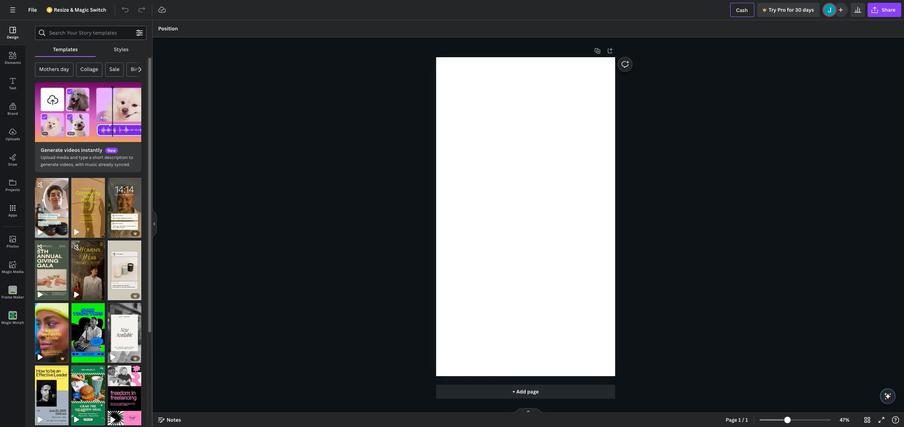Task type: describe. For each thing, give the bounding box(es) containing it.
brown warm ui giveaway message notification business instagram story image
[[108, 178, 141, 238]]

neon yellow and pink gen z adorkable sustainable brands sustainable fashion instagram story group
[[35, 299, 69, 363]]

magic video example usage image
[[35, 82, 141, 142]]

personal brand your story in fuchsia black cream anti-design style group
[[108, 361, 141, 425]]

food & restaurant promo instagram story in green yellow bold nostalgia style group
[[71, 361, 105, 425]]

hide image
[[152, 207, 157, 241]]

khaki warm ui giveaway business instagram story image
[[108, 241, 141, 300]]

brown warm ui giveaway message notification business instagram story group
[[108, 174, 141, 238]]



Task type: vqa. For each thing, say whether or not it's contained in the screenshot.
the presentation inside the DESIGN A PRESENTATION THAT BLOWS YOUR AUDIENCE AWAY WITH OUR STUNNING COLLECTION OF HIGH-QUALITY SLIDE TEMPLATES. FREE TO PERSONALIZE ONLINE SO YOU CAN COLLABORATE AND PRESENT WITH YOUR COLLEAGUES.
no



Task type: locate. For each thing, give the bounding box(es) containing it.
Search Your Story templates search field
[[49, 26, 133, 40]]

charity gala your story in dark green light yellow classy minimalist style group
[[35, 236, 69, 300]]

yellow gray contemporary cool business and networking story ad group
[[35, 361, 69, 425]]

Zoom button
[[834, 414, 857, 426]]

show pages image
[[512, 408, 546, 414]]

neon green beige white outreach program type and photocentric trendy church announcement instagram story group
[[71, 174, 105, 238]]

neutral now available promotion video instagram story group
[[108, 299, 141, 363]]

main menu bar
[[0, 0, 905, 20]]

blue neon green black spunky geometric tech & business podcast instagram story group
[[71, 299, 105, 363]]

fashion your story in yellow brown beige chic mismatched type style group
[[71, 236, 105, 300]]

beauty story ad in teal white elegant labels style group
[[35, 174, 69, 238]]

side panel tab list
[[0, 20, 25, 331]]

Design title text field
[[731, 3, 755, 17]]

khaki warm ui giveaway business instagram story group
[[108, 236, 141, 300]]



